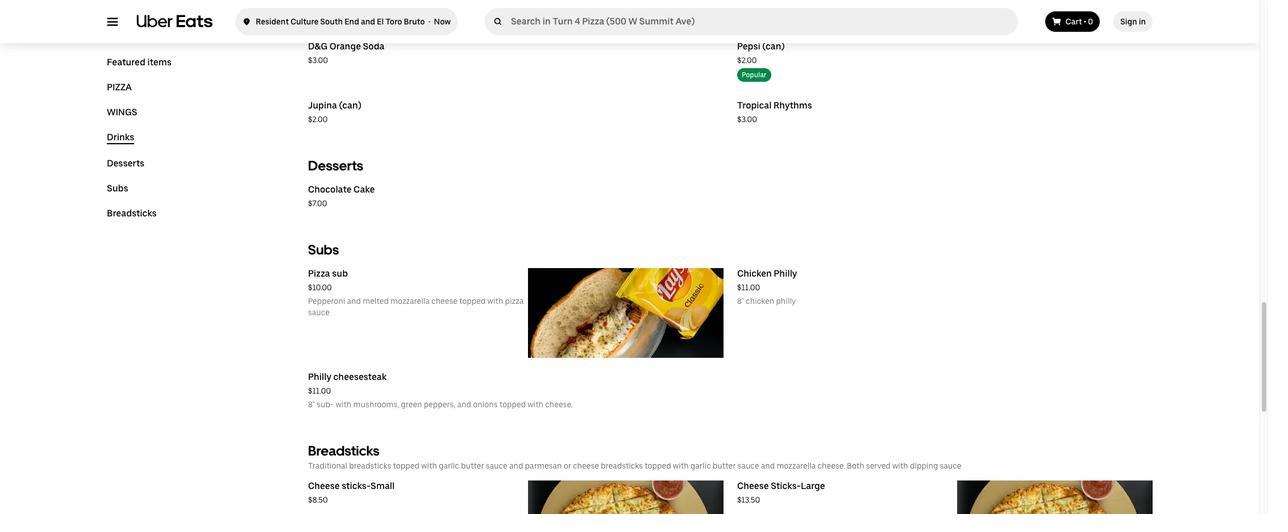 Task type: locate. For each thing, give the bounding box(es) containing it.
1 vertical spatial (can)
[[339, 100, 361, 111]]

breadsticks right or
[[601, 462, 643, 471]]

$11.00 up sub-
[[308, 387, 331, 396]]

(can) right pepsi
[[762, 41, 785, 52]]

1 horizontal spatial garlic
[[690, 462, 711, 471]]

0 vertical spatial subs
[[107, 183, 128, 194]]

pepsi
[[737, 41, 760, 52]]

2 cheese from the left
[[737, 481, 769, 492]]

cheese inside cheese sticks-small $8.50
[[308, 481, 340, 492]]

cheese sticks-large $13.50
[[737, 481, 825, 505]]

breadsticks button
[[107, 208, 157, 219]]

popular
[[742, 71, 767, 79]]

0 vertical spatial breadsticks
[[107, 208, 157, 219]]

tropical rhythms $3.00
[[737, 100, 812, 124]]

drinks down wings button
[[107, 132, 134, 143]]

(can) right jupina
[[339, 100, 361, 111]]

• left now
[[428, 17, 430, 26]]

1 • from the left
[[428, 17, 430, 26]]

and
[[361, 17, 375, 26], [347, 297, 361, 306], [457, 400, 471, 409], [509, 462, 523, 471], [761, 462, 775, 471]]

desserts up "chocolate"
[[308, 157, 363, 174]]

navigation
[[107, 57, 281, 233]]

garlic
[[439, 462, 459, 471], [690, 462, 711, 471]]

breadsticks down subs button
[[107, 208, 157, 219]]

0 horizontal spatial $2.00
[[308, 115, 328, 124]]

cart • 0
[[1066, 17, 1093, 26]]

cheese inside the cheese sticks-large $13.50
[[737, 481, 769, 492]]

chicken
[[737, 268, 772, 279]]

2 breadsticks from the left
[[601, 462, 643, 471]]

mozzarella inside 'breadsticks traditional breadsticks topped with garlic butter sauce and parmesan or cheese breadsticks topped with garlic butter sauce and mozzarella cheese. both served with dipping sauce'
[[777, 462, 816, 471]]

2 garlic from the left
[[690, 462, 711, 471]]

breadsticks for breadsticks
[[107, 208, 157, 219]]

0 horizontal spatial 8"
[[308, 400, 315, 409]]

philly cheesesteak $11.00 8" sub- with mushrooms, green peppers, and onions topped with cheese.
[[308, 372, 573, 409]]

1 horizontal spatial $2.00
[[737, 56, 757, 65]]

0 horizontal spatial $3.00
[[308, 56, 328, 65]]

cheese. inside philly cheesesteak $11.00 8" sub- with mushrooms, green peppers, and onions topped with cheese.
[[545, 400, 573, 409]]

$2.00 for pepsi
[[737, 56, 757, 65]]

0 horizontal spatial breadsticks
[[107, 208, 157, 219]]

0 horizontal spatial •
[[428, 17, 430, 26]]

wings button
[[107, 107, 137, 118]]

1 vertical spatial subs
[[308, 242, 339, 258]]

breadsticks inside navigation
[[107, 208, 157, 219]]

$2.00
[[737, 56, 757, 65], [308, 115, 328, 124]]

0 horizontal spatial cheese
[[431, 297, 458, 306]]

and left 'melted'
[[347, 297, 361, 306]]

cake
[[354, 184, 375, 195]]

1 horizontal spatial philly
[[774, 268, 797, 279]]

wings
[[107, 107, 137, 118]]

0 horizontal spatial desserts
[[107, 158, 144, 169]]

$2.00 for jupina
[[308, 115, 328, 124]]

1 horizontal spatial breadsticks
[[308, 443, 380, 459]]

1 horizontal spatial cheese.
[[818, 462, 845, 471]]

cheese.
[[545, 400, 573, 409], [818, 462, 845, 471]]

and left the "onions"
[[457, 400, 471, 409]]

(can)
[[762, 41, 785, 52], [339, 100, 361, 111]]

mozzarella
[[390, 297, 430, 306], [777, 462, 816, 471]]

featured items button
[[107, 57, 172, 68]]

now
[[434, 17, 451, 26]]

butter
[[461, 462, 484, 471], [713, 462, 736, 471]]

(can) for pepsi
[[762, 41, 785, 52]]

desserts down drinks "button"
[[107, 158, 144, 169]]

cheese
[[308, 481, 340, 492], [737, 481, 769, 492]]

subs up pizza
[[308, 242, 339, 258]]

breadsticks inside 'breadsticks traditional breadsticks topped with garlic butter sauce and parmesan or cheese breadsticks topped with garlic butter sauce and mozzarella cheese. both served with dipping sauce'
[[308, 443, 380, 459]]

0 vertical spatial cheese
[[431, 297, 458, 306]]

$11.00 inside philly cheesesteak $11.00 8" sub- with mushrooms, green peppers, and onions topped with cheese.
[[308, 387, 331, 396]]

1 horizontal spatial $11.00
[[737, 283, 760, 292]]

cart
[[1066, 17, 1082, 26]]

1 horizontal spatial mozzarella
[[777, 462, 816, 471]]

0 horizontal spatial mozzarella
[[390, 297, 430, 306]]

breadsticks
[[107, 208, 157, 219], [308, 443, 380, 459]]

0 vertical spatial philly
[[774, 268, 797, 279]]

1 horizontal spatial 8"
[[737, 297, 744, 306]]

soda
[[363, 41, 384, 52]]

•
[[428, 17, 430, 26], [1084, 17, 1086, 26]]

subs inside navigation
[[107, 183, 128, 194]]

0 vertical spatial $11.00
[[737, 283, 760, 292]]

0 horizontal spatial butter
[[461, 462, 484, 471]]

0 horizontal spatial subs
[[107, 183, 128, 194]]

0 horizontal spatial breadsticks
[[349, 462, 391, 471]]

philly
[[774, 268, 797, 279], [308, 372, 331, 383]]

melted
[[363, 297, 389, 306]]

chicken
[[746, 297, 774, 306]]

$11.00
[[737, 283, 760, 292], [308, 387, 331, 396]]

0 horizontal spatial cheese.
[[545, 400, 573, 409]]

cheese
[[431, 297, 458, 306], [573, 462, 599, 471]]

bruto
[[404, 17, 425, 26]]

culture
[[291, 17, 319, 26]]

0 horizontal spatial cheese
[[308, 481, 340, 492]]

$3.00
[[308, 56, 328, 65], [737, 115, 757, 124]]

$3.00 down the d&g
[[308, 56, 328, 65]]

1 vertical spatial mozzarella
[[777, 462, 816, 471]]

or
[[564, 462, 571, 471]]

peppers,
[[424, 400, 456, 409]]

1 horizontal spatial butter
[[713, 462, 736, 471]]

cheese. inside 'breadsticks traditional breadsticks topped with garlic butter sauce and parmesan or cheese breadsticks topped with garlic butter sauce and mozzarella cheese. both served with dipping sauce'
[[818, 462, 845, 471]]

sauce down pepperoni
[[308, 308, 330, 317]]

d&g orange soda $3.00
[[308, 41, 384, 65]]

0 horizontal spatial $11.00
[[308, 387, 331, 396]]

drinks
[[308, 14, 347, 31], [107, 132, 134, 143]]

small
[[371, 481, 395, 492]]

0 horizontal spatial (can)
[[339, 100, 361, 111]]

$2.00 down jupina
[[308, 115, 328, 124]]

served
[[866, 462, 891, 471]]

resident
[[256, 17, 289, 26]]

1 vertical spatial $2.00
[[308, 115, 328, 124]]

subs
[[107, 183, 128, 194], [308, 242, 339, 258]]

breadsticks up 'small'
[[349, 462, 391, 471]]

Search in Turn 4 Pizza (500 W Summit Ave) text field
[[511, 16, 1013, 27]]

1 butter from the left
[[461, 462, 484, 471]]

(can) inside jupina (can) $2.00
[[339, 100, 361, 111]]

1 horizontal spatial •
[[1084, 17, 1086, 26]]

8" left chicken
[[737, 297, 744, 306]]

0 vertical spatial 8"
[[737, 297, 744, 306]]

(can) for jupina
[[339, 100, 361, 111]]

1 vertical spatial cheese.
[[818, 462, 845, 471]]

0 horizontal spatial philly
[[308, 372, 331, 383]]

(can) inside pepsi (can) $2.00
[[762, 41, 785, 52]]

in
[[1139, 17, 1146, 26]]

8" for philly cheesesteak
[[308, 400, 315, 409]]

drinks up the d&g
[[308, 14, 347, 31]]

$11.00 down chicken
[[737, 283, 760, 292]]

cheese for cheese sticks-small
[[308, 481, 340, 492]]

d&g
[[308, 41, 328, 52]]

0 horizontal spatial drinks
[[107, 132, 134, 143]]

sub
[[332, 268, 348, 279]]

1 cheese from the left
[[308, 481, 340, 492]]

1 horizontal spatial breadsticks
[[601, 462, 643, 471]]

8" inside chicken philly $11.00 8" chicken philly
[[737, 297, 744, 306]]

0 vertical spatial $2.00
[[737, 56, 757, 65]]

cheese inside pizza sub $10.00 pepperoni and melted mozzarella cheese topped with pizza sauce
[[431, 297, 458, 306]]

$2.00 down pepsi
[[737, 56, 757, 65]]

cheese up $13.50 on the bottom right
[[737, 481, 769, 492]]

sauce right "dipping"
[[940, 462, 961, 471]]

0 vertical spatial $3.00
[[308, 56, 328, 65]]

breadsticks
[[349, 462, 391, 471], [601, 462, 643, 471]]

1 garlic from the left
[[439, 462, 459, 471]]

chicken philly $11.00 8" chicken philly
[[737, 268, 797, 306]]

featured
[[107, 57, 145, 68]]

sauce
[[308, 308, 330, 317], [486, 462, 507, 471], [738, 462, 759, 471], [940, 462, 961, 471]]

0 vertical spatial cheese.
[[545, 400, 573, 409]]

0 vertical spatial mozzarella
[[390, 297, 430, 306]]

0 vertical spatial (can)
[[762, 41, 785, 52]]

pizza button
[[107, 82, 132, 93]]

desserts
[[308, 157, 363, 174], [107, 158, 144, 169]]

chocolate
[[308, 184, 352, 195]]

sign
[[1120, 17, 1137, 26]]

green
[[401, 400, 422, 409]]

1 horizontal spatial desserts
[[308, 157, 363, 174]]

rhythms
[[774, 100, 812, 111]]

8" left sub-
[[308, 400, 315, 409]]

mozzarella up sticks-
[[777, 462, 816, 471]]

featured items
[[107, 57, 172, 68]]

sign in
[[1120, 17, 1146, 26]]

1 vertical spatial $3.00
[[737, 115, 757, 124]]

$2.00 inside jupina (can) $2.00
[[308, 115, 328, 124]]

cheese sticks-small $8.50
[[308, 481, 395, 505]]

philly
[[776, 297, 796, 306]]

1 horizontal spatial cheese
[[573, 462, 599, 471]]

mushrooms,
[[353, 400, 399, 409]]

$2.00 inside pepsi (can) $2.00
[[737, 56, 757, 65]]

$3.00 down tropical
[[737, 115, 757, 124]]

1 horizontal spatial cheese
[[737, 481, 769, 492]]

8"
[[737, 297, 744, 306], [308, 400, 315, 409]]

0 vertical spatial drinks
[[308, 14, 347, 31]]

large
[[801, 481, 825, 492]]

1 horizontal spatial (can)
[[762, 41, 785, 52]]

and left el
[[361, 17, 375, 26]]

with
[[487, 297, 503, 306], [336, 400, 352, 409], [528, 400, 543, 409], [421, 462, 437, 471], [673, 462, 689, 471], [892, 462, 908, 471]]

mozzarella inside pizza sub $10.00 pepperoni and melted mozzarella cheese topped with pizza sauce
[[390, 297, 430, 306]]

0 horizontal spatial garlic
[[439, 462, 459, 471]]

1 vertical spatial breadsticks
[[308, 443, 380, 459]]

cheese up $8.50 on the left bottom
[[308, 481, 340, 492]]

1 vertical spatial 8"
[[308, 400, 315, 409]]

subs down desserts button
[[107, 183, 128, 194]]

8" inside philly cheesesteak $11.00 8" sub- with mushrooms, green peppers, and onions topped with cheese.
[[308, 400, 315, 409]]

subs button
[[107, 183, 128, 194]]

breadsticks up traditional
[[308, 443, 380, 459]]

topped
[[459, 297, 486, 306], [499, 400, 526, 409], [393, 462, 419, 471], [645, 462, 671, 471]]

and inside philly cheesesteak $11.00 8" sub- with mushrooms, green peppers, and onions topped with cheese.
[[457, 400, 471, 409]]

$11.00 inside chicken philly $11.00 8" chicken philly
[[737, 283, 760, 292]]

and left parmesan
[[509, 462, 523, 471]]

1 vertical spatial $11.00
[[308, 387, 331, 396]]

1 vertical spatial cheese
[[573, 462, 599, 471]]

• left 0
[[1084, 17, 1086, 26]]

philly up sub-
[[308, 372, 331, 383]]

pepperoni
[[308, 297, 345, 306]]

1 vertical spatial philly
[[308, 372, 331, 383]]

1 horizontal spatial $3.00
[[737, 115, 757, 124]]

sauce inside pizza sub $10.00 pepperoni and melted mozzarella cheese topped with pizza sauce
[[308, 308, 330, 317]]

philly up philly
[[774, 268, 797, 279]]

mozzarella right 'melted'
[[390, 297, 430, 306]]



Task type: vqa. For each thing, say whether or not it's contained in the screenshot.
rightmost '$3.00'
yes



Task type: describe. For each thing, give the bounding box(es) containing it.
philly inside philly cheesesteak $11.00 8" sub- with mushrooms, green peppers, and onions topped with cheese.
[[308, 372, 331, 383]]

orange
[[330, 41, 361, 52]]

1 vertical spatial drinks
[[107, 132, 134, 143]]

uber eats home image
[[136, 15, 213, 28]]

$10.00
[[308, 283, 332, 292]]

philly inside chicken philly $11.00 8" chicken philly
[[774, 268, 797, 279]]

2 butter from the left
[[713, 462, 736, 471]]

breadsticks traditional breadsticks topped with garlic butter sauce and parmesan or cheese breadsticks topped with garlic butter sauce and mozzarella cheese. both served with dipping sauce
[[308, 443, 961, 471]]

toro
[[385, 17, 402, 26]]

pizza
[[308, 268, 330, 279]]

$3.00 inside d&g orange soda $3.00
[[308, 56, 328, 65]]

pepsi (can) $2.00
[[737, 41, 785, 65]]

1 horizontal spatial drinks
[[308, 14, 347, 31]]

1 horizontal spatial subs
[[308, 242, 339, 258]]

main navigation menu image
[[107, 16, 118, 27]]

pizza
[[505, 297, 524, 306]]

and up sticks-
[[761, 462, 775, 471]]

cheese inside 'breadsticks traditional breadsticks topped with garlic butter sauce and parmesan or cheese breadsticks topped with garlic butter sauce and mozzarella cheese. both served with dipping sauce'
[[573, 462, 599, 471]]

both
[[847, 462, 864, 471]]

jupina
[[308, 100, 337, 111]]

topped inside pizza sub $10.00 pepperoni and melted mozzarella cheese topped with pizza sauce
[[459, 297, 486, 306]]

1 breadsticks from the left
[[349, 462, 391, 471]]

$13.50
[[737, 496, 760, 505]]

onions
[[473, 400, 498, 409]]

sticks-
[[342, 481, 371, 492]]

and inside pizza sub $10.00 pepperoni and melted mozzarella cheese topped with pizza sauce
[[347, 297, 361, 306]]

with inside pizza sub $10.00 pepperoni and melted mozzarella cheese topped with pizza sauce
[[487, 297, 503, 306]]

cheese for cheese sticks-large
[[737, 481, 769, 492]]

0
[[1088, 17, 1093, 26]]

end
[[345, 17, 359, 26]]

$11.00 for chicken
[[737, 283, 760, 292]]

chocolate cake $7.00
[[308, 184, 375, 208]]

desserts button
[[107, 158, 144, 169]]

2 • from the left
[[1084, 17, 1086, 26]]

8" for chicken philly
[[737, 297, 744, 306]]

resident culture south end and el toro bruto • now
[[256, 17, 451, 26]]

items
[[147, 57, 172, 68]]

navigation containing featured items
[[107, 57, 281, 233]]

sticks-
[[771, 481, 801, 492]]

parmesan
[[525, 462, 562, 471]]

jupina (can) $2.00
[[308, 100, 361, 124]]

pizza
[[107, 82, 132, 93]]

cheesesteak
[[333, 372, 387, 383]]

dipping
[[910, 462, 938, 471]]

pizza sub $10.00 pepperoni and melted mozzarella cheese topped with pizza sauce
[[308, 268, 524, 317]]

$11.00 for philly
[[308, 387, 331, 396]]

$3.00 inside tropical rhythms $3.00
[[737, 115, 757, 124]]

sub-
[[317, 400, 334, 409]]

sauce left parmesan
[[486, 462, 507, 471]]

tropical
[[737, 100, 772, 111]]

breadsticks for breadsticks traditional breadsticks topped with garlic butter sauce and parmesan or cheese breadsticks topped with garlic butter sauce and mozzarella cheese. both served with dipping sauce
[[308, 443, 380, 459]]

sign in link
[[1114, 11, 1153, 32]]

desserts inside navigation
[[107, 158, 144, 169]]

$8.50
[[308, 496, 328, 505]]

topped inside philly cheesesteak $11.00 8" sub- with mushrooms, green peppers, and onions topped with cheese.
[[499, 400, 526, 409]]

traditional
[[308, 462, 347, 471]]

sauce up $13.50 on the bottom right
[[738, 462, 759, 471]]

drinks button
[[107, 132, 134, 144]]

south
[[320, 17, 343, 26]]

$7.00
[[308, 199, 327, 208]]

el
[[377, 17, 384, 26]]

deliver to image
[[242, 15, 251, 28]]



